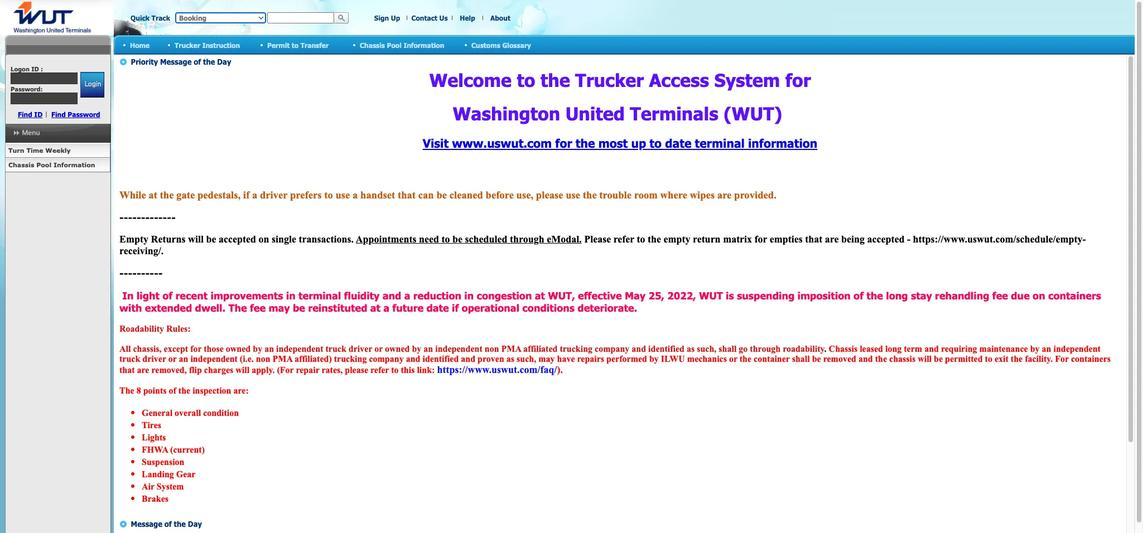 Task type: locate. For each thing, give the bounding box(es) containing it.
chassis down sign
[[360, 41, 385, 49]]

trucker
[[175, 41, 200, 49]]

find password
[[51, 111, 100, 118]]

turn time weekly
[[8, 147, 71, 154]]

2 find from the left
[[51, 111, 66, 118]]

chassis
[[360, 41, 385, 49], [8, 161, 34, 169]]

0 vertical spatial chassis
[[360, 41, 385, 49]]

turn time weekly link
[[5, 143, 111, 158]]

find down password:
[[18, 111, 32, 118]]

1 vertical spatial information
[[54, 161, 95, 169]]

chassis pool information down "up"
[[360, 41, 445, 49]]

0 vertical spatial id
[[31, 65, 39, 73]]

1 vertical spatial chassis
[[8, 161, 34, 169]]

0 vertical spatial pool
[[387, 41, 402, 49]]

1 vertical spatial id
[[34, 111, 43, 118]]

1 horizontal spatial chassis
[[360, 41, 385, 49]]

find
[[18, 111, 32, 118], [51, 111, 66, 118]]

about
[[491, 14, 511, 22]]

quick
[[131, 14, 150, 22]]

find id link
[[18, 111, 43, 118]]

0 horizontal spatial chassis pool information
[[8, 161, 95, 169]]

chassis pool information down turn time weekly link
[[8, 161, 95, 169]]

glossary
[[503, 41, 531, 49]]

1 horizontal spatial information
[[404, 41, 445, 49]]

help
[[460, 14, 475, 22]]

1 horizontal spatial find
[[51, 111, 66, 118]]

customs glossary
[[472, 41, 531, 49]]

0 vertical spatial information
[[404, 41, 445, 49]]

None password field
[[11, 93, 78, 104]]

find password link
[[51, 111, 100, 118]]

chassis down turn
[[8, 161, 34, 169]]

:
[[41, 65, 43, 73]]

information down weekly
[[54, 161, 95, 169]]

chassis pool information
[[360, 41, 445, 49], [8, 161, 95, 169]]

None text field
[[267, 12, 334, 23], [11, 73, 78, 84], [267, 12, 334, 23], [11, 73, 78, 84]]

id
[[31, 65, 39, 73], [34, 111, 43, 118]]

about link
[[491, 14, 511, 22]]

sign
[[374, 14, 389, 22]]

information
[[404, 41, 445, 49], [54, 161, 95, 169]]

chassis inside 'link'
[[8, 161, 34, 169]]

1 horizontal spatial chassis pool information
[[360, 41, 445, 49]]

chassis pool information link
[[5, 158, 111, 172]]

pool down turn time weekly
[[36, 161, 51, 169]]

0 horizontal spatial information
[[54, 161, 95, 169]]

pool down "up"
[[387, 41, 402, 49]]

password
[[68, 111, 100, 118]]

find for find id
[[18, 111, 32, 118]]

pool inside "chassis pool information" 'link'
[[36, 161, 51, 169]]

1 vertical spatial chassis pool information
[[8, 161, 95, 169]]

pool
[[387, 41, 402, 49], [36, 161, 51, 169]]

1 horizontal spatial pool
[[387, 41, 402, 49]]

0 horizontal spatial pool
[[36, 161, 51, 169]]

0 horizontal spatial find
[[18, 111, 32, 118]]

password:
[[11, 85, 43, 93]]

contact us link
[[412, 14, 448, 22]]

contact
[[412, 14, 438, 22]]

find left password
[[51, 111, 66, 118]]

chassis pool information inside 'link'
[[8, 161, 95, 169]]

1 find from the left
[[18, 111, 32, 118]]

0 horizontal spatial chassis
[[8, 161, 34, 169]]

information down the contact
[[404, 41, 445, 49]]

id for find
[[34, 111, 43, 118]]

id down password:
[[34, 111, 43, 118]]

id left : at the left of page
[[31, 65, 39, 73]]

quick track
[[131, 14, 170, 22]]

transfer
[[301, 41, 329, 49]]

1 vertical spatial pool
[[36, 161, 51, 169]]



Task type: vqa. For each thing, say whether or not it's contained in the screenshot.
Find ID Link
yes



Task type: describe. For each thing, give the bounding box(es) containing it.
contact us
[[412, 14, 448, 22]]

sign up link
[[374, 14, 400, 22]]

permit
[[267, 41, 290, 49]]

customs
[[472, 41, 501, 49]]

to
[[292, 41, 299, 49]]

trucker instruction
[[175, 41, 240, 49]]

us
[[440, 14, 448, 22]]

instruction
[[202, 41, 240, 49]]

find id
[[18, 111, 43, 118]]

up
[[391, 14, 400, 22]]

find for find password
[[51, 111, 66, 118]]

sign up
[[374, 14, 400, 22]]

id for logon
[[31, 65, 39, 73]]

help link
[[460, 14, 475, 22]]

logon id :
[[11, 65, 43, 73]]

information inside "chassis pool information" 'link'
[[54, 161, 95, 169]]

0 vertical spatial chassis pool information
[[360, 41, 445, 49]]

logon
[[11, 65, 30, 73]]

permit to transfer
[[267, 41, 329, 49]]

track
[[152, 14, 170, 22]]

home
[[130, 41, 150, 49]]

time
[[26, 147, 43, 154]]

weekly
[[45, 147, 71, 154]]

login image
[[80, 72, 104, 98]]

turn
[[8, 147, 24, 154]]



